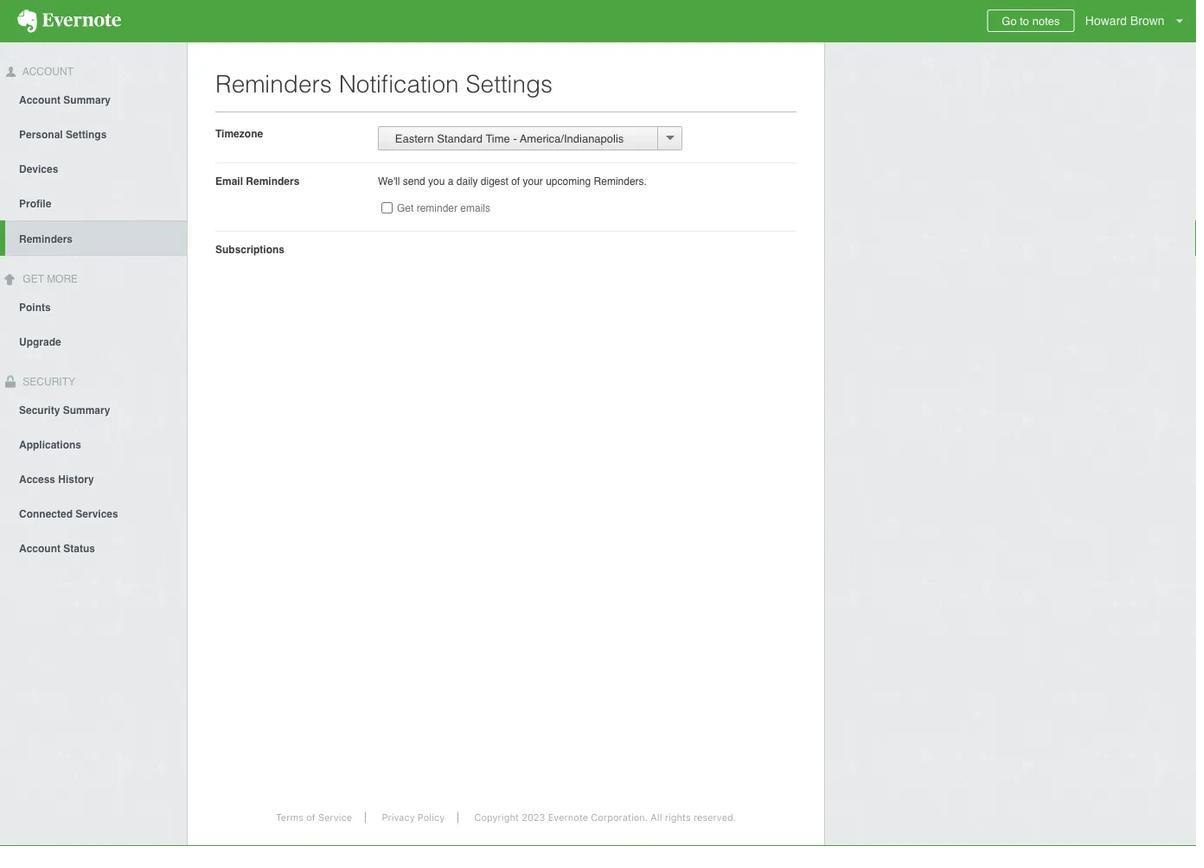Task type: describe. For each thing, give the bounding box(es) containing it.
terms of service
[[276, 813, 352, 824]]

notification
[[339, 70, 459, 98]]

0 horizontal spatial of
[[306, 813, 315, 824]]

copyright
[[474, 813, 519, 824]]

applications link
[[0, 427, 187, 461]]

reminders for reminders notification settings
[[215, 70, 332, 98]]

get for get reminder emails
[[397, 202, 414, 214]]

your
[[523, 175, 543, 187]]

personal settings
[[19, 129, 107, 141]]

get for get more
[[23, 273, 44, 285]]

emails
[[460, 202, 490, 214]]

account for account
[[20, 66, 74, 78]]

reminders for reminders link
[[19, 233, 73, 245]]

personal settings link
[[0, 117, 187, 151]]

connected
[[19, 508, 73, 520]]

evernote link
[[0, 0, 138, 42]]

copyright 2023 evernote corporation. all rights reserved.
[[474, 813, 736, 824]]

to
[[1020, 14, 1029, 27]]

you
[[428, 175, 445, 187]]

a
[[448, 175, 454, 187]]

brown
[[1130, 14, 1165, 28]]

terms of service link
[[263, 813, 366, 824]]

summary for account summary
[[63, 94, 111, 106]]

upcoming
[[546, 175, 591, 187]]

subscriptions
[[215, 243, 285, 256]]

security summary
[[19, 404, 110, 416]]

security summary link
[[0, 392, 187, 427]]

personal
[[19, 129, 63, 141]]

points link
[[0, 289, 187, 324]]

account status
[[19, 543, 95, 555]]

email
[[215, 175, 243, 187]]

history
[[58, 473, 94, 486]]

privacy policy link
[[369, 813, 459, 824]]

howard brown link
[[1081, 0, 1196, 42]]

policy
[[418, 813, 445, 824]]

howard brown
[[1085, 14, 1165, 28]]

america/indianapolis
[[520, 132, 624, 145]]

status
[[63, 543, 95, 555]]

more
[[47, 273, 78, 285]]

go to notes link
[[987, 10, 1075, 32]]

account summary link
[[0, 82, 187, 117]]

security for security
[[20, 376, 75, 388]]

summary for security summary
[[63, 404, 110, 416]]

eastern
[[395, 132, 434, 145]]

account for account summary
[[19, 94, 61, 106]]

rights
[[665, 813, 691, 824]]

privacy policy
[[382, 813, 445, 824]]

0 vertical spatial settings
[[466, 70, 553, 98]]

daily
[[456, 175, 478, 187]]



Task type: vqa. For each thing, say whether or not it's contained in the screenshot.
rightmost GET
yes



Task type: locate. For each thing, give the bounding box(es) containing it.
connected services
[[19, 508, 118, 520]]

settings up eastern standard time - america/indianapolis
[[466, 70, 553, 98]]

go to notes
[[1002, 14, 1060, 27]]

reminders right email
[[246, 175, 300, 187]]

corporation.
[[591, 813, 648, 824]]

1 vertical spatial security
[[19, 404, 60, 416]]

upgrade
[[19, 336, 61, 348]]

1 vertical spatial account
[[19, 94, 61, 106]]

time
[[486, 132, 510, 145]]

-
[[513, 132, 517, 145]]

security up "security summary"
[[20, 376, 75, 388]]

reminders
[[215, 70, 332, 98], [246, 175, 300, 187], [19, 233, 73, 245]]

devices
[[19, 163, 58, 175]]

1 vertical spatial of
[[306, 813, 315, 824]]

of
[[511, 175, 520, 187], [306, 813, 315, 824]]

evernote
[[548, 813, 588, 824]]

account summary
[[19, 94, 111, 106]]

points
[[19, 301, 51, 314]]

1 horizontal spatial of
[[511, 175, 520, 187]]

reminders.
[[594, 175, 647, 187]]

1 vertical spatial summary
[[63, 404, 110, 416]]

settings up devices link
[[66, 129, 107, 141]]

howard
[[1085, 14, 1127, 28]]

all
[[651, 813, 662, 824]]

connected services link
[[0, 496, 187, 531]]

email reminders
[[215, 175, 300, 187]]

security for security summary
[[19, 404, 60, 416]]

evernote image
[[0, 10, 138, 33]]

account for account status
[[19, 543, 61, 555]]

go
[[1002, 14, 1017, 27]]

access history
[[19, 473, 94, 486]]

0 vertical spatial of
[[511, 175, 520, 187]]

get right get reminder emails option
[[397, 202, 414, 214]]

summary
[[63, 94, 111, 106], [63, 404, 110, 416]]

timezone
[[215, 128, 263, 140]]

0 vertical spatial security
[[20, 376, 75, 388]]

privacy
[[382, 813, 415, 824]]

0 vertical spatial reminders
[[215, 70, 332, 98]]

access history link
[[0, 461, 187, 496]]

get
[[397, 202, 414, 214], [23, 273, 44, 285]]

summary up the applications link at the bottom left
[[63, 404, 110, 416]]

of left 'your' in the top left of the page
[[511, 175, 520, 187]]

applications
[[19, 439, 81, 451]]

devices link
[[0, 151, 187, 186]]

of right terms
[[306, 813, 315, 824]]

reminders down the "profile"
[[19, 233, 73, 245]]

1 vertical spatial get
[[23, 273, 44, 285]]

account up 'account summary'
[[20, 66, 74, 78]]

terms
[[276, 813, 304, 824]]

1 vertical spatial settings
[[66, 129, 107, 141]]

account status link
[[0, 531, 187, 565]]

digest
[[481, 175, 508, 187]]

we'll send you a daily digest of your upcoming reminders.
[[378, 175, 647, 187]]

services
[[76, 508, 118, 520]]

settings
[[466, 70, 553, 98], [66, 129, 107, 141]]

reserved.
[[694, 813, 736, 824]]

0 vertical spatial summary
[[63, 94, 111, 106]]

account
[[20, 66, 74, 78], [19, 94, 61, 106], [19, 543, 61, 555]]

eastern standard time - america/indianapolis
[[386, 132, 624, 145]]

reminders link
[[5, 220, 187, 256]]

get more
[[20, 273, 78, 285]]

1 vertical spatial reminders
[[246, 175, 300, 187]]

security
[[20, 376, 75, 388], [19, 404, 60, 416]]

access
[[19, 473, 55, 486]]

reminders notification settings
[[215, 70, 553, 98]]

account down connected
[[19, 543, 61, 555]]

0 vertical spatial get
[[397, 202, 414, 214]]

Get reminder emails checkbox
[[381, 202, 393, 214]]

0 horizontal spatial get
[[23, 273, 44, 285]]

reminder
[[417, 202, 458, 214]]

notes
[[1032, 14, 1060, 27]]

0 horizontal spatial settings
[[66, 129, 107, 141]]

standard
[[437, 132, 483, 145]]

get up points in the top of the page
[[23, 273, 44, 285]]

service
[[318, 813, 352, 824]]

2 vertical spatial reminders
[[19, 233, 73, 245]]

reminders up timezone
[[215, 70, 332, 98]]

0 vertical spatial account
[[20, 66, 74, 78]]

send
[[403, 175, 425, 187]]

security up applications
[[19, 404, 60, 416]]

1 horizontal spatial get
[[397, 202, 414, 214]]

1 horizontal spatial settings
[[466, 70, 553, 98]]

we'll
[[378, 175, 400, 187]]

2023
[[522, 813, 545, 824]]

account up personal
[[19, 94, 61, 106]]

get reminder emails
[[397, 202, 490, 214]]

upgrade link
[[0, 324, 187, 359]]

profile
[[19, 198, 51, 210]]

profile link
[[0, 186, 187, 220]]

summary up personal settings link
[[63, 94, 111, 106]]

2 vertical spatial account
[[19, 543, 61, 555]]



